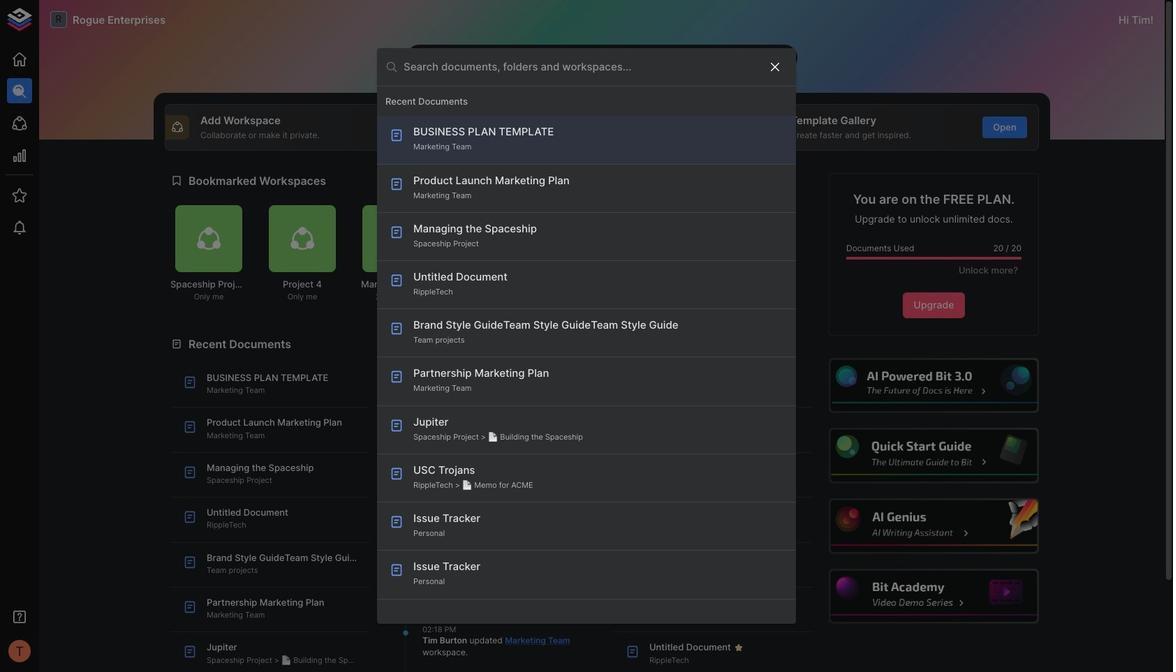 Task type: vqa. For each thing, say whether or not it's contained in the screenshot.
Search documents, folders and workspaces... text box
yes



Task type: describe. For each thing, give the bounding box(es) containing it.
4 help image from the top
[[829, 569, 1039, 625]]

2 help image from the top
[[829, 429, 1039, 484]]

Search documents, folders and workspaces... text field
[[404, 56, 757, 78]]



Task type: locate. For each thing, give the bounding box(es) containing it.
help image
[[829, 358, 1039, 414], [829, 429, 1039, 484], [829, 499, 1039, 554], [829, 569, 1039, 625]]

1 help image from the top
[[829, 358, 1039, 414]]

3 help image from the top
[[829, 499, 1039, 554]]

dialog
[[377, 48, 796, 625]]



